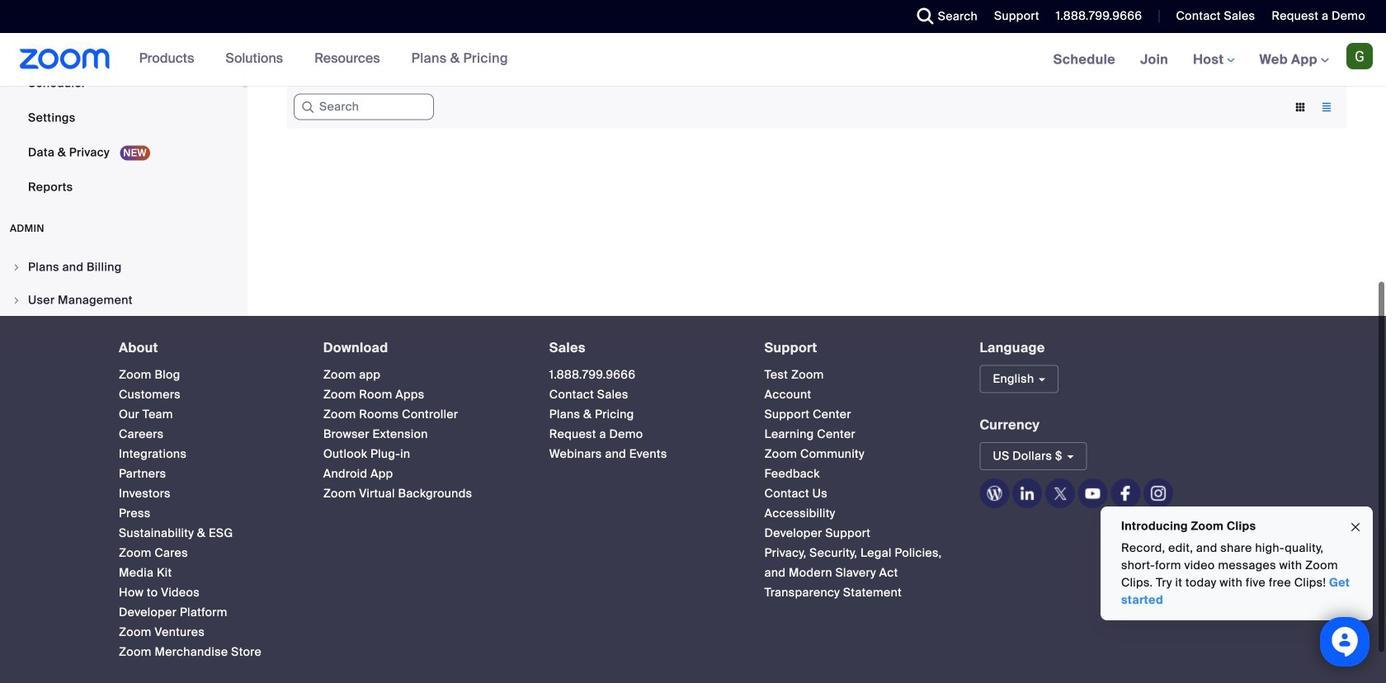 Task type: describe. For each thing, give the bounding box(es) containing it.
zoom logo image
[[20, 49, 110, 69]]

product information navigation
[[127, 33, 521, 86]]

Search text field
[[294, 94, 434, 120]]

2 heading from the left
[[323, 341, 520, 355]]

right image
[[12, 262, 21, 272]]

4 heading from the left
[[765, 341, 950, 355]]

grid mode, not selected image
[[1288, 100, 1314, 115]]

right image
[[12, 295, 21, 305]]

1 menu item from the top
[[0, 252, 243, 283]]



Task type: locate. For each thing, give the bounding box(es) containing it.
heading
[[119, 341, 294, 355], [323, 341, 520, 355], [549, 341, 735, 355], [765, 341, 950, 355]]

menu item
[[0, 252, 243, 283], [0, 285, 243, 316]]

1 heading from the left
[[119, 341, 294, 355]]

admin menu menu
[[0, 252, 243, 483]]

cell
[[409, 0, 659, 43], [659, 0, 777, 43], [291, 4, 304, 17], [936, 7, 1095, 13]]

3 heading from the left
[[549, 341, 735, 355]]

1 vertical spatial menu item
[[0, 285, 243, 316]]

meetings navigation
[[1041, 33, 1387, 87]]

close image
[[1350, 518, 1363, 537]]

0 vertical spatial menu item
[[0, 252, 243, 283]]

banner
[[0, 33, 1387, 87]]

profile picture image
[[1347, 43, 1373, 69]]

personal menu menu
[[0, 0, 243, 206]]

thumbnail of gary orlando 3/20/2024, 5:29:31 pm image
[[318, 0, 395, 31]]

2 menu item from the top
[[0, 285, 243, 316]]

list mode, selected image
[[1314, 100, 1340, 115]]



Task type: vqa. For each thing, say whether or not it's contained in the screenshot.
Admin Menu menu
yes



